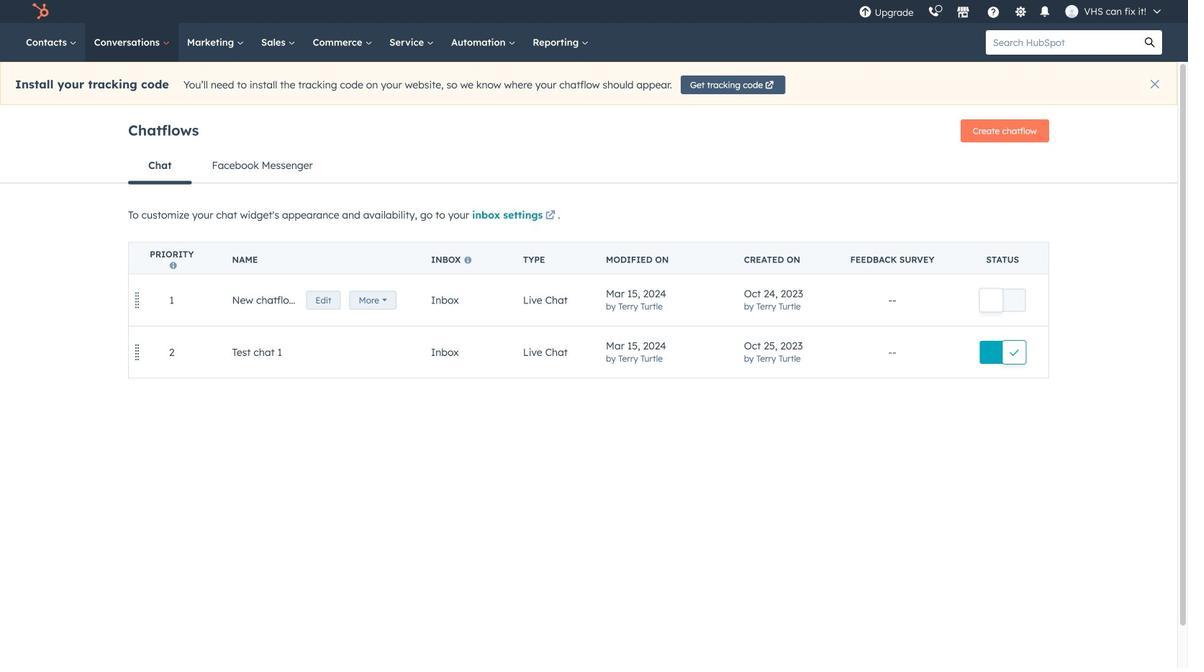 Task type: vqa. For each thing, say whether or not it's contained in the screenshot.
'for'
no



Task type: locate. For each thing, give the bounding box(es) containing it.
navigation
[[128, 148, 1050, 184]]

link opens in a new window image
[[546, 211, 556, 221]]

Search HubSpot search field
[[986, 30, 1138, 55]]

banner
[[128, 115, 1050, 148]]

close image
[[1151, 80, 1160, 89]]

terry turtle image
[[1066, 5, 1079, 18]]

alert
[[0, 62, 1178, 105]]

menu
[[852, 0, 1171, 23]]



Task type: describe. For each thing, give the bounding box(es) containing it.
marketplaces image
[[957, 6, 970, 19]]

link opens in a new window image
[[546, 208, 556, 225]]



